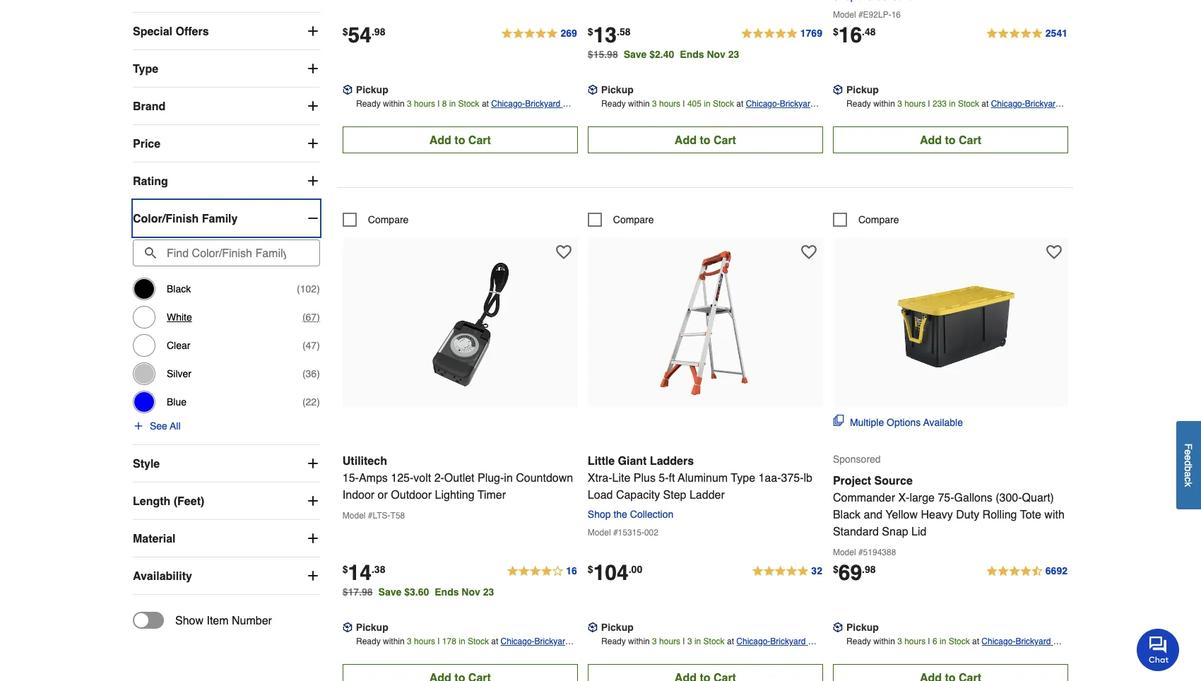 Task type: locate. For each thing, give the bounding box(es) containing it.
3 plus image from the top
[[306, 457, 320, 471]]

hours inside ready within 3 hours | 3 in stock at chicago-brickyard lowe's
[[660, 637, 681, 647]]

$2.40
[[650, 49, 675, 60]]

e up d
[[1184, 450, 1195, 455]]

within inside ready within 3 hours | 3 in stock at chicago-brickyard lowe's
[[628, 637, 650, 647]]

ready inside ready within 3 hours | 8 in stock at chicago-brickyard lowe's
[[356, 99, 381, 109]]

| for 6
[[928, 637, 931, 647]]

heavy
[[921, 508, 953, 521]]

0 horizontal spatial 16
[[566, 566, 577, 577]]

1 horizontal spatial compare
[[613, 214, 654, 226]]

# up .48
[[859, 10, 864, 20]]

pickup image
[[588, 85, 598, 95], [833, 85, 843, 95]]

plus image
[[306, 24, 320, 39], [306, 174, 320, 188], [306, 457, 320, 471]]

# down indoor
[[368, 511, 373, 521]]

in for ready within 3 hours | 8 in stock at chicago-brickyard lowe's
[[449, 99, 456, 109]]

0 vertical spatial 23
[[729, 49, 740, 60]]

5 stars image containing 269
[[501, 26, 578, 43]]

hours inside ready within 3 hours | 8 in stock at chicago-brickyard lowe's
[[414, 99, 435, 109]]

0 vertical spatial ends nov 23 element
[[680, 49, 745, 60]]

chicago-brickyard lowe's button
[[491, 97, 578, 123], [746, 97, 823, 123], [992, 97, 1069, 123], [501, 635, 578, 661], [737, 635, 823, 661], [982, 635, 1069, 661]]

1 compare from the left
[[368, 214, 409, 226]]

savings save $3.60 element
[[379, 587, 500, 598]]

hours inside ready within 3 hours | 6 in stock at chicago-brickyard lowe's
[[905, 637, 926, 647]]

233
[[933, 99, 947, 109]]

0 vertical spatial ends
[[680, 49, 704, 60]]

| inside ready within 3 hours | 233 in stock at chicago-brickyard lowe's
[[928, 99, 931, 109]]

ready down $ 69 .98
[[847, 637, 871, 647]]

1 horizontal spatial save
[[624, 49, 647, 60]]

chicago- inside ready within 3 hours | 405 in stock at chicago-brickyard lowe's
[[746, 99, 780, 109]]

$3.60
[[404, 587, 429, 598]]

item
[[207, 614, 229, 627]]

in inside ready within 3 hours | 405 in stock at chicago-brickyard lowe's
[[704, 99, 711, 109]]

stock for 178
[[468, 637, 489, 647]]

ladder
[[690, 488, 725, 501]]

2 horizontal spatial compare
[[859, 214, 899, 226]]

lowe's for 405
[[746, 113, 772, 123]]

lowe's inside ready within 3 hours | 178 in stock at chicago-brickyard lowe's
[[501, 651, 527, 661]]

pickup down actual price $54.98 element
[[356, 84, 389, 96]]

23 up ready within 3 hours | 405 in stock at chicago-brickyard lowe's
[[729, 49, 740, 60]]

ready inside ready within 3 hours | 3 in stock at chicago-brickyard lowe's
[[602, 637, 626, 647]]

color/finish family
[[133, 212, 238, 225]]

1 ) from the top
[[317, 284, 320, 295]]

rating button
[[133, 163, 320, 200]]

2 plus image from the top
[[306, 174, 320, 188]]

actual price $16.48 element
[[833, 23, 876, 48]]

0 vertical spatial save
[[624, 49, 647, 60]]

lighting
[[435, 488, 475, 501]]

brickyard inside ready within 3 hours | 6 in stock at chicago-brickyard lowe's
[[1016, 637, 1051, 647]]

brickyard
[[525, 99, 561, 109], [780, 99, 815, 109], [1025, 99, 1061, 109], [535, 637, 570, 647], [771, 637, 806, 647], [1016, 637, 1051, 647]]

add to cart button down ready within 3 hours | 233 in stock at chicago-brickyard lowe's
[[833, 127, 1069, 154]]

pickup down '$17.98'
[[356, 622, 389, 634]]

ready down $15.98
[[602, 99, 626, 109]]

brickyard inside ready within 3 hours | 8 in stock at chicago-brickyard lowe's
[[525, 99, 561, 109]]

0 horizontal spatial compare
[[368, 214, 409, 226]]

pickup image for ready within 3 hours | 6 in stock at chicago-brickyard lowe's
[[833, 623, 843, 633]]

1 horizontal spatial nov
[[707, 49, 726, 60]]

54
[[348, 23, 372, 48]]

1 add to cart from the left
[[430, 133, 491, 147]]

1 horizontal spatial add to cart
[[675, 133, 737, 147]]

project source commander x-large 75-gallons (300-quart) black and yellow heavy duty rolling tote with standard snap lid image
[[873, 245, 1029, 401]]

within inside ready within 3 hours | 6 in stock at chicago-brickyard lowe's
[[874, 637, 895, 647]]

plus image inside see all button
[[133, 421, 144, 432]]

hours inside ready within 3 hours | 405 in stock at chicago-brickyard lowe's
[[660, 99, 681, 109]]

add to cart down ready within 3 hours | 8 in stock at chicago-brickyard lowe's
[[430, 133, 491, 147]]

5 stars image
[[501, 26, 578, 43], [741, 26, 823, 43], [986, 26, 1069, 43], [752, 564, 823, 581]]

1 vertical spatial .98
[[862, 564, 876, 575]]

0 horizontal spatial add to cart button
[[343, 127, 578, 154]]

3 to from the left
[[945, 133, 956, 147]]

0 vertical spatial nov
[[707, 49, 726, 60]]

0 horizontal spatial ends nov 23 element
[[435, 587, 500, 598]]

ready down $ 16 .48
[[847, 99, 871, 109]]

5194388
[[864, 548, 897, 558]]

( 67 )
[[302, 312, 320, 323]]

5 stars image containing 1769
[[741, 26, 823, 43]]

23 up ready within 3 hours | 178 in stock at chicago-brickyard lowe's
[[483, 587, 494, 598]]

was price $15.98 element
[[588, 45, 624, 60]]

0 horizontal spatial ends
[[435, 587, 459, 598]]

| inside ready within 3 hours | 3 in stock at chicago-brickyard lowe's
[[683, 637, 685, 647]]

plus image inside price button
[[306, 137, 320, 151]]

1 horizontal spatial add
[[675, 133, 697, 147]]

add to cart button
[[343, 127, 578, 154], [588, 127, 823, 154], [833, 127, 1069, 154]]

model for model # 15315-002
[[588, 528, 611, 538]]

5 stars image containing 32
[[752, 564, 823, 581]]

ends right "$3.60"
[[435, 587, 459, 598]]

clear
[[167, 340, 190, 352]]

pickup for ready within 3 hours | 178 in stock at chicago-brickyard lowe's
[[356, 622, 389, 634]]

stock inside ready within 3 hours | 178 in stock at chicago-brickyard lowe's
[[468, 637, 489, 647]]

utilitech
[[343, 454, 387, 467]]

| inside ready within 3 hours | 8 in stock at chicago-brickyard lowe's
[[438, 99, 440, 109]]

in for ready within 3 hours | 6 in stock at chicago-brickyard lowe's
[[940, 637, 947, 647]]

a
[[1184, 472, 1195, 477]]

$17.98 save $3.60 ends nov 23
[[343, 587, 494, 598]]

color/finish
[[133, 212, 199, 225]]

within for ready within 3 hours | 6 in stock at chicago-brickyard lowe's
[[874, 637, 895, 647]]

to down ready within 3 hours | 8 in stock at chicago-brickyard lowe's
[[455, 133, 465, 147]]

2 horizontal spatial 16
[[892, 10, 901, 20]]

stock for 3
[[704, 637, 725, 647]]

5 ) from the top
[[317, 397, 320, 408]]

add to cart for first add to cart button from the left
[[430, 133, 491, 147]]

f e e d b a c k
[[1184, 444, 1195, 487]]

hours for 8
[[414, 99, 435, 109]]

black up standard
[[833, 508, 861, 521]]

4 ) from the top
[[317, 369, 320, 380]]

1 horizontal spatial heart outline image
[[1047, 245, 1062, 260]]

source
[[875, 474, 913, 487]]

2 vertical spatial plus image
[[306, 457, 320, 471]]

ready
[[356, 99, 381, 109], [602, 99, 626, 109], [847, 99, 871, 109], [356, 637, 381, 647], [602, 637, 626, 647], [847, 637, 871, 647]]

ends
[[680, 49, 704, 60], [435, 587, 459, 598]]

actual price $13.58 element
[[588, 23, 631, 48]]

lowe's inside ready within 3 hours | 405 in stock at chicago-brickyard lowe's
[[746, 113, 772, 123]]

0 horizontal spatial save
[[379, 587, 402, 598]]

3 compare from the left
[[859, 214, 899, 226]]

plus image left "54"
[[306, 24, 320, 39]]

compare inside 5014300771 element
[[368, 214, 409, 226]]

chicago- inside ready within 3 hours | 6 in stock at chicago-brickyard lowe's
[[982, 637, 1016, 647]]

within for ready within 3 hours | 3 in stock at chicago-brickyard lowe's
[[628, 637, 650, 647]]

plus image inside length (feet) button
[[306, 494, 320, 509]]

1 horizontal spatial to
[[700, 133, 711, 147]]

ready inside ready within 3 hours | 233 in stock at chicago-brickyard lowe's
[[847, 99, 871, 109]]

e92lp-
[[864, 10, 892, 20]]

save for 13
[[624, 49, 647, 60]]

chicago- inside ready within 3 hours | 3 in stock at chicago-brickyard lowe's
[[737, 637, 771, 647]]

pickup image down 104
[[588, 623, 598, 633]]

pickup image down '$17.98'
[[343, 623, 353, 633]]

3 inside ready within 3 hours | 178 in stock at chicago-brickyard lowe's
[[407, 637, 412, 647]]

in inside ready within 3 hours | 233 in stock at chicago-brickyard lowe's
[[950, 99, 956, 109]]

1 horizontal spatial add to cart button
[[588, 127, 823, 154]]

hours inside ready within 3 hours | 178 in stock at chicago-brickyard lowe's
[[414, 637, 435, 647]]

# down 'the'
[[613, 528, 618, 538]]

utilitech 15-amps 125-volt 2-outlet plug-in countdown indoor or outdoor lighting timer image
[[383, 245, 538, 401]]

stock inside ready within 3 hours | 8 in stock at chicago-brickyard lowe's
[[458, 99, 480, 109]]

type up brand
[[133, 62, 158, 75]]

0 horizontal spatial cart
[[469, 133, 491, 147]]

type left '1aa-'
[[731, 471, 756, 484]]

( for 102
[[297, 284, 300, 295]]

$ inside $ 104 .00
[[588, 564, 594, 575]]

hours for 6
[[905, 637, 926, 647]]

add down ready within 3 hours | 8 in stock at chicago-brickyard lowe's
[[430, 133, 452, 147]]

nov right "$3.60"
[[462, 587, 481, 598]]

) up ( 36 )
[[317, 340, 320, 352]]

within inside ready within 3 hours | 178 in stock at chicago-brickyard lowe's
[[383, 637, 405, 647]]

) for ( 67 )
[[317, 312, 320, 323]]

black up white
[[167, 284, 191, 295]]

hours for 405
[[660, 99, 681, 109]]

lowe's for 8
[[491, 113, 518, 123]]

pickup image for ready within 3 hours | 8 in stock at chicago-brickyard lowe's
[[343, 85, 353, 95]]

chicago-brickyard lowe's button for ready within 3 hours | 405 in stock at chicago-brickyard lowe's
[[746, 97, 823, 123]]

2 add to cart from the left
[[675, 133, 737, 147]]

ready down actual price $54.98 element
[[356, 99, 381, 109]]

ready within 3 hours | 6 in stock at chicago-brickyard lowe's
[[847, 637, 1054, 661]]

3 cart from the left
[[959, 133, 982, 147]]

# up actual price $69.98 element
[[859, 548, 864, 558]]

pickup image down "54"
[[343, 85, 353, 95]]

add to cart for 2nd add to cart button
[[675, 133, 737, 147]]

chicago- inside ready within 3 hours | 233 in stock at chicago-brickyard lowe's
[[992, 99, 1025, 109]]

heart outline image
[[801, 245, 817, 260]]

) for ( 47 )
[[317, 340, 320, 352]]

ends for 14
[[435, 587, 459, 598]]

2 horizontal spatial cart
[[959, 133, 982, 147]]

load
[[588, 488, 613, 501]]

ends nov 23 element right $2.40
[[680, 49, 745, 60]]

add to cart
[[430, 133, 491, 147], [675, 133, 737, 147], [920, 133, 982, 147]]

nov right $2.40
[[707, 49, 726, 60]]

$ inside $ 16 .48
[[833, 26, 839, 37]]

3 inside ready within 3 hours | 405 in stock at chicago-brickyard lowe's
[[652, 99, 657, 109]]

in for ready within 3 hours | 3 in stock at chicago-brickyard lowe's
[[695, 637, 701, 647]]

4.5 stars image
[[986, 564, 1069, 581]]

xtra-
[[588, 471, 613, 484]]

1 horizontal spatial pickup image
[[833, 85, 843, 95]]

269 button
[[501, 26, 578, 43]]

pickup image for ready within 3 hours | 178 in stock at chicago-brickyard lowe's
[[343, 623, 353, 633]]

2 ) from the top
[[317, 312, 320, 323]]

4 stars image
[[506, 564, 578, 581]]

0 horizontal spatial 23
[[483, 587, 494, 598]]

(300-
[[996, 491, 1023, 504]]

the
[[614, 509, 628, 520]]

stock inside ready within 3 hours | 6 in stock at chicago-brickyard lowe's
[[949, 637, 970, 647]]

$ for 69
[[833, 564, 839, 575]]

at inside ready within 3 hours | 8 in stock at chicago-brickyard lowe's
[[482, 99, 489, 109]]

0 horizontal spatial heart outline image
[[556, 245, 572, 260]]

) down ( 36 )
[[317, 397, 320, 408]]

brickyard inside ready within 3 hours | 405 in stock at chicago-brickyard lowe's
[[780, 99, 815, 109]]

within for ready within 3 hours | 405 in stock at chicago-brickyard lowe's
[[628, 99, 650, 109]]

model # 15315-002
[[588, 528, 659, 538]]

3 for ready within 3 hours | 3 in stock at chicago-brickyard lowe's
[[652, 637, 657, 647]]

1 vertical spatial save
[[379, 587, 402, 598]]

lowe's for 3
[[737, 651, 763, 661]]

pickup image for ready within 3 hours | 3 in stock at chicago-brickyard lowe's
[[588, 623, 598, 633]]

model up $ 16 .48
[[833, 10, 856, 20]]

0 horizontal spatial type
[[133, 62, 158, 75]]

brickyard for ready within 3 hours | 3 in stock at chicago-brickyard lowe's
[[771, 637, 806, 647]]

e
[[1184, 450, 1195, 455], [1184, 455, 1195, 461]]

1 vertical spatial ends nov 23 element
[[435, 587, 500, 598]]

1 pickup image from the left
[[588, 85, 598, 95]]

pickup image for ready within 3 hours | 233 in stock at chicago-brickyard lowe's
[[833, 85, 843, 95]]

1 vertical spatial 16
[[839, 23, 862, 48]]

ends nov 23 element
[[680, 49, 745, 60], [435, 587, 500, 598]]

1 horizontal spatial cart
[[714, 133, 737, 147]]

ready down actual price $104.00 element
[[602, 637, 626, 647]]

show
[[175, 614, 204, 627]]

model down indoor
[[343, 511, 366, 521]]

plus image for material
[[306, 532, 320, 546]]

add to cart down ready within 3 hours | 233 in stock at chicago-brickyard lowe's
[[920, 133, 982, 147]]

3 ) from the top
[[317, 340, 320, 352]]

plus image inside the rating button
[[306, 174, 320, 188]]

pickup down $15.98
[[601, 84, 634, 96]]

ready for ready within 3 hours | 8 in stock at chicago-brickyard lowe's
[[356, 99, 381, 109]]

aluminum
[[678, 471, 728, 484]]

0 horizontal spatial nov
[[462, 587, 481, 598]]

15-
[[343, 471, 359, 484]]

add to cart button down ready within 3 hours | 8 in stock at chicago-brickyard lowe's
[[343, 127, 578, 154]]

ready inside ready within 3 hours | 6 in stock at chicago-brickyard lowe's
[[847, 637, 871, 647]]

lowe's for 233
[[992, 113, 1018, 123]]

pickup down $ 69 .98
[[847, 622, 879, 634]]

stock inside ready within 3 hours | 405 in stock at chicago-brickyard lowe's
[[713, 99, 734, 109]]

1 vertical spatial nov
[[462, 587, 481, 598]]

to down ready within 3 hours | 405 in stock at chicago-brickyard lowe's
[[700, 133, 711, 147]]

| inside ready within 3 hours | 178 in stock at chicago-brickyard lowe's
[[438, 637, 440, 647]]

add down 405
[[675, 133, 697, 147]]

0 vertical spatial plus image
[[306, 24, 320, 39]]

0 horizontal spatial to
[[455, 133, 465, 147]]

with
[[1045, 508, 1065, 521]]

at for 178
[[491, 637, 499, 647]]

5 stars image for 54
[[501, 26, 578, 43]]

countdown
[[516, 471, 573, 484]]

in inside ready within 3 hours | 6 in stock at chicago-brickyard lowe's
[[940, 637, 947, 647]]

compare inside the 5014114195 element
[[613, 214, 654, 226]]

add
[[430, 133, 452, 147], [675, 133, 697, 147], [920, 133, 942, 147]]

47
[[306, 340, 317, 352]]

.98 inside $ 69 .98
[[862, 564, 876, 575]]

ready within 3 hours | 233 in stock at chicago-brickyard lowe's
[[847, 99, 1063, 123]]

# for e92lp-16
[[859, 10, 864, 20]]

to
[[455, 133, 465, 147], [700, 133, 711, 147], [945, 133, 956, 147]]

at inside ready within 3 hours | 178 in stock at chicago-brickyard lowe's
[[491, 637, 499, 647]]

save for 14
[[379, 587, 402, 598]]

add to cart button down ready within 3 hours | 405 in stock at chicago-brickyard lowe's
[[588, 127, 823, 154]]

1 vertical spatial 23
[[483, 587, 494, 598]]

at
[[482, 99, 489, 109], [737, 99, 744, 109], [982, 99, 989, 109], [491, 637, 499, 647], [727, 637, 734, 647], [973, 637, 980, 647]]

at inside ready within 3 hours | 3 in stock at chicago-brickyard lowe's
[[727, 637, 734, 647]]

plug-
[[478, 471, 504, 484]]

plus image inside availability button
[[306, 569, 320, 583]]

$ 16 .48
[[833, 23, 876, 48]]

chicago-brickyard lowe's button for ready within 3 hours | 178 in stock at chicago-brickyard lowe's
[[501, 635, 578, 661]]

2 pickup image from the left
[[833, 85, 843, 95]]

| for 178
[[438, 637, 440, 647]]

102
[[300, 284, 317, 295]]

at inside ready within 3 hours | 233 in stock at chicago-brickyard lowe's
[[982, 99, 989, 109]]

15315-
[[618, 528, 645, 538]]

hours inside ready within 3 hours | 233 in stock at chicago-brickyard lowe's
[[905, 99, 926, 109]]

1aa-
[[759, 471, 781, 484]]

$ inside $ 13 .58
[[588, 26, 594, 37]]

1 horizontal spatial 16
[[839, 23, 862, 48]]

cart down ready within 3 hours | 405 in stock at chicago-brickyard lowe's
[[714, 133, 737, 147]]

plus image
[[306, 62, 320, 76], [306, 99, 320, 113], [306, 137, 320, 151], [133, 421, 144, 432], [306, 494, 320, 509], [306, 532, 320, 546], [306, 569, 320, 583]]

0 horizontal spatial pickup image
[[588, 85, 598, 95]]

ready within 3 hours | 405 in stock at chicago-brickyard lowe's
[[602, 99, 818, 123]]

save down '.38' at the left bottom
[[379, 587, 402, 598]]

2 horizontal spatial to
[[945, 133, 956, 147]]

$ inside $ 14 .38
[[343, 564, 348, 575]]

chicago- for ready within 3 hours | 178 in stock at chicago-brickyard lowe's
[[501, 637, 535, 647]]

chat invite button image
[[1137, 628, 1180, 672]]

model up 69
[[833, 548, 856, 558]]

tote
[[1021, 508, 1042, 521]]

3 add to cart from the left
[[920, 133, 982, 147]]

ends nov 23 element right "$3.60"
[[435, 587, 500, 598]]

lowe's inside ready within 3 hours | 8 in stock at chicago-brickyard lowe's
[[491, 113, 518, 123]]

2 horizontal spatial add to cart
[[920, 133, 982, 147]]

2 to from the left
[[700, 133, 711, 147]]

pickup for ready within 3 hours | 405 in stock at chicago-brickyard lowe's
[[601, 84, 634, 96]]

stock inside ready within 3 hours | 3 in stock at chicago-brickyard lowe's
[[704, 637, 725, 647]]

2 compare from the left
[[613, 214, 654, 226]]

1 horizontal spatial type
[[731, 471, 756, 484]]

ready within 3 hours | 178 in stock at chicago-brickyard lowe's
[[356, 637, 573, 661]]

1 horizontal spatial ends
[[680, 49, 704, 60]]

chicago- for ready within 3 hours | 3 in stock at chicago-brickyard lowe's
[[737, 637, 771, 647]]

ready inside ready within 3 hours | 405 in stock at chicago-brickyard lowe's
[[602, 99, 626, 109]]

0 vertical spatial black
[[167, 284, 191, 295]]

| inside ready within 3 hours | 405 in stock at chicago-brickyard lowe's
[[683, 99, 685, 109]]

3 inside ready within 3 hours | 233 in stock at chicago-brickyard lowe's
[[898, 99, 903, 109]]

chicago-brickyard lowe's button for ready within 3 hours | 8 in stock at chicago-brickyard lowe's
[[491, 97, 578, 123]]

$ 13 .58
[[588, 23, 631, 48]]

within inside ready within 3 hours | 8 in stock at chicago-brickyard lowe's
[[383, 99, 405, 109]]

1769
[[801, 28, 823, 39]]

actual price $104.00 element
[[588, 561, 643, 585]]

pickup down $ 16 .48
[[847, 84, 879, 96]]

brickyard inside ready within 3 hours | 178 in stock at chicago-brickyard lowe's
[[535, 637, 570, 647]]

compare for the 5014114195 element
[[613, 214, 654, 226]]

plus image inside special offers button
[[306, 24, 320, 39]]

chicago- inside ready within 3 hours | 8 in stock at chicago-brickyard lowe's
[[491, 99, 525, 109]]

.98 for 69
[[862, 564, 876, 575]]

13
[[594, 23, 617, 48]]

2 add from the left
[[675, 133, 697, 147]]

plus image up minus image
[[306, 174, 320, 188]]

stock inside ready within 3 hours | 233 in stock at chicago-brickyard lowe's
[[959, 99, 980, 109]]

1 horizontal spatial black
[[833, 508, 861, 521]]

chicago- inside ready within 3 hours | 178 in stock at chicago-brickyard lowe's
[[501, 637, 535, 647]]

1 vertical spatial plus image
[[306, 174, 320, 188]]

1 vertical spatial ends
[[435, 587, 459, 598]]

in inside ready within 3 hours | 3 in stock at chicago-brickyard lowe's
[[695, 637, 701, 647]]

in inside ready within 3 hours | 178 in stock at chicago-brickyard lowe's
[[459, 637, 466, 647]]

plus image left utilitech
[[306, 457, 320, 471]]

3 inside ready within 3 hours | 6 in stock at chicago-brickyard lowe's
[[898, 637, 903, 647]]

3 inside ready within 3 hours | 8 in stock at chicago-brickyard lowe's
[[407, 99, 412, 109]]

ends nov 23 element for 13
[[680, 49, 745, 60]]

1 vertical spatial type
[[731, 471, 756, 484]]

$ inside $ 69 .98
[[833, 564, 839, 575]]

0 vertical spatial .98
[[372, 26, 386, 37]]

| inside ready within 3 hours | 6 in stock at chicago-brickyard lowe's
[[928, 637, 931, 647]]

ready down '$17.98'
[[356, 637, 381, 647]]

$ for 54
[[343, 26, 348, 37]]

32
[[812, 566, 823, 577]]

ends right $2.40
[[680, 49, 704, 60]]

within for ready within 3 hours | 8 in stock at chicago-brickyard lowe's
[[383, 99, 405, 109]]

lowe's inside ready within 3 hours | 233 in stock at chicago-brickyard lowe's
[[992, 113, 1018, 123]]

to down ready within 3 hours | 233 in stock at chicago-brickyard lowe's
[[945, 133, 956, 147]]

style button
[[133, 446, 320, 482]]

) up 67
[[317, 284, 320, 295]]

pickup image down 69
[[833, 623, 843, 633]]

0 vertical spatial type
[[133, 62, 158, 75]]

2 vertical spatial 16
[[566, 566, 577, 577]]

0 horizontal spatial add to cart
[[430, 133, 491, 147]]

lowe's inside ready within 3 hours | 6 in stock at chicago-brickyard lowe's
[[982, 651, 1008, 661]]

) up "22"
[[317, 369, 320, 380]]

plus image for length (feet)
[[306, 494, 320, 509]]

23 for 14
[[483, 587, 494, 598]]

# for 15315-002
[[613, 528, 618, 538]]

cart down ready within 3 hours | 233 in stock at chicago-brickyard lowe's
[[959, 133, 982, 147]]

plus image inside material button
[[306, 532, 320, 546]]

1 plus image from the top
[[306, 24, 320, 39]]

.98 inside the $ 54 .98
[[372, 26, 386, 37]]

lowe's
[[491, 113, 518, 123], [746, 113, 772, 123], [992, 113, 1018, 123], [501, 651, 527, 661], [737, 651, 763, 661], [982, 651, 1008, 661]]

e up b
[[1184, 455, 1195, 461]]

save down .58
[[624, 49, 647, 60]]

brickyard inside ready within 3 hours | 3 in stock at chicago-brickyard lowe's
[[771, 637, 806, 647]]

cart
[[469, 133, 491, 147], [714, 133, 737, 147], [959, 133, 982, 147]]

0 horizontal spatial .98
[[372, 26, 386, 37]]

brickyard inside ready within 3 hours | 233 in stock at chicago-brickyard lowe's
[[1025, 99, 1061, 109]]

2 horizontal spatial add to cart button
[[833, 127, 1069, 154]]

3 for ready within 3 hours | 8 in stock at chicago-brickyard lowe's
[[407, 99, 412, 109]]

$
[[343, 26, 348, 37], [588, 26, 594, 37], [833, 26, 839, 37], [343, 564, 348, 575], [588, 564, 594, 575], [833, 564, 839, 575]]

plus image inside style button
[[306, 457, 320, 471]]

chicago-brickyard lowe's button for ready within 3 hours | 6 in stock at chicago-brickyard lowe's
[[982, 635, 1069, 661]]

plus image inside brand button
[[306, 99, 320, 113]]

indoor
[[343, 488, 375, 501]]

heart outline image
[[556, 245, 572, 260], [1047, 245, 1062, 260]]

pickup image down $ 16 .48
[[833, 85, 843, 95]]

1 horizontal spatial ends nov 23 element
[[680, 49, 745, 60]]

5 stars image containing 2541
[[986, 26, 1069, 43]]

in inside ready within 3 hours | 8 in stock at chicago-brickyard lowe's
[[449, 99, 456, 109]]

16 button
[[506, 564, 578, 581]]

compare for 5013943287 element
[[859, 214, 899, 226]]

add to cart down ready within 3 hours | 405 in stock at chicago-brickyard lowe's
[[675, 133, 737, 147]]

little giant ladders xtra-lite plus 5-ft aluminum type 1aa-375-lb load capacity step ladder image
[[628, 245, 783, 401]]

3 add to cart button from the left
[[833, 127, 1069, 154]]

savings save $2.40 element
[[624, 49, 745, 60]]

lowe's inside ready within 3 hours | 3 in stock at chicago-brickyard lowe's
[[737, 651, 763, 661]]

$ inside the $ 54 .98
[[343, 26, 348, 37]]

stock for 6
[[949, 637, 970, 647]]

$ for 16
[[833, 26, 839, 37]]

1 vertical spatial black
[[833, 508, 861, 521]]

within inside ready within 3 hours | 233 in stock at chicago-brickyard lowe's
[[874, 99, 895, 109]]

( for 67
[[302, 312, 306, 323]]

utilitech 15-amps 125-volt 2-outlet plug-in countdown indoor or outdoor lighting timer
[[343, 454, 573, 501]]

) up 47
[[317, 312, 320, 323]]

16 inside 4 stars image
[[566, 566, 577, 577]]

ready inside ready within 3 hours | 178 in stock at chicago-brickyard lowe's
[[356, 637, 381, 647]]

hours
[[414, 99, 435, 109], [660, 99, 681, 109], [905, 99, 926, 109], [414, 637, 435, 647], [660, 637, 681, 647], [905, 637, 926, 647]]

2 horizontal spatial add
[[920, 133, 942, 147]]

0 horizontal spatial add
[[430, 133, 452, 147]]

plus image for rating
[[306, 174, 320, 188]]

plus image for type
[[306, 62, 320, 76]]

f
[[1184, 444, 1195, 450]]

at inside ready within 3 hours | 405 in stock at chicago-brickyard lowe's
[[737, 99, 744, 109]]

within inside ready within 3 hours | 405 in stock at chicago-brickyard lowe's
[[628, 99, 650, 109]]

pickup image down $15.98
[[588, 85, 598, 95]]

pickup image
[[343, 85, 353, 95], [343, 623, 353, 633], [588, 623, 598, 633], [833, 623, 843, 633]]

brickyard for ready within 3 hours | 6 in stock at chicago-brickyard lowe's
[[1016, 637, 1051, 647]]

at inside ready within 3 hours | 6 in stock at chicago-brickyard lowe's
[[973, 637, 980, 647]]

pickup down actual price $104.00 element
[[601, 622, 634, 634]]

1 horizontal spatial .98
[[862, 564, 876, 575]]

add down "233"
[[920, 133, 942, 147]]

actual price $14.38 element
[[343, 561, 386, 585]]

model down shop
[[588, 528, 611, 538]]

$15.98 save $2.40 ends nov 23
[[588, 49, 740, 60]]

# for lts-t58
[[368, 511, 373, 521]]

cart down ready within 3 hours | 8 in stock at chicago-brickyard lowe's
[[469, 133, 491, 147]]

ready for ready within 3 hours | 3 in stock at chicago-brickyard lowe's
[[602, 637, 626, 647]]

model # lts-t58
[[343, 511, 405, 521]]

$ for 14
[[343, 564, 348, 575]]

1 horizontal spatial 23
[[729, 49, 740, 60]]

multiple
[[850, 417, 884, 429]]

14
[[348, 561, 372, 585]]

plus image inside type button
[[306, 62, 320, 76]]

compare inside 5013943287 element
[[859, 214, 899, 226]]

actual price $54.98 element
[[343, 23, 386, 48]]

capacity
[[616, 488, 660, 501]]



Task type: vqa. For each thing, say whether or not it's contained in the screenshot.
Ready within 3 hours | 8 in Stock at Chicago-Brickyard Lowe's's Chicago-Brickyard Lowe's button
yes



Task type: describe. For each thing, give the bounding box(es) containing it.
5 stars image for 16
[[986, 26, 1069, 43]]

d
[[1184, 461, 1195, 466]]

plus image for style
[[306, 457, 320, 471]]

002
[[645, 528, 659, 538]]

2541
[[1046, 28, 1068, 39]]

ready for ready within 3 hours | 405 in stock at chicago-brickyard lowe's
[[602, 99, 626, 109]]

type inside 'little giant ladders xtra-lite plus 5-ft aluminum type 1aa-375-lb load capacity step ladder'
[[731, 471, 756, 484]]

3 for ready within 3 hours | 405 in stock at chicago-brickyard lowe's
[[652, 99, 657, 109]]

0 vertical spatial 16
[[892, 10, 901, 20]]

sponsored
[[833, 454, 881, 465]]

ends for 13
[[680, 49, 704, 60]]

price button
[[133, 125, 320, 162]]

commander
[[833, 491, 896, 504]]

within for ready within 3 hours | 178 in stock at chicago-brickyard lowe's
[[383, 637, 405, 647]]

pickup for ready within 3 hours | 3 in stock at chicago-brickyard lowe's
[[601, 622, 634, 634]]

3 add from the left
[[920, 133, 942, 147]]

2 heart outline image from the left
[[1047, 245, 1062, 260]]

quart)
[[1023, 491, 1055, 504]]

large
[[910, 491, 935, 504]]

in for ready within 3 hours | 178 in stock at chicago-brickyard lowe's
[[459, 637, 466, 647]]

1 add from the left
[[430, 133, 452, 147]]

brickyard for ready within 3 hours | 178 in stock at chicago-brickyard lowe's
[[535, 637, 570, 647]]

5-
[[659, 471, 669, 484]]

length (feet)
[[133, 495, 205, 508]]

project source commander x-large 75-gallons (300-quart) black and yellow heavy duty rolling tote with standard snap lid
[[833, 474, 1065, 538]]

special offers button
[[133, 13, 320, 50]]

( for 36
[[302, 369, 306, 380]]

multiple options available
[[850, 417, 963, 429]]

model for model # lts-t58
[[343, 511, 366, 521]]

plus image for brand
[[306, 99, 320, 113]]

or
[[378, 488, 388, 501]]

availability button
[[133, 558, 320, 595]]

see all
[[150, 421, 181, 432]]

405
[[688, 99, 702, 109]]

giant
[[618, 454, 647, 467]]

hours for 233
[[905, 99, 926, 109]]

color/finish family button
[[133, 200, 320, 237]]

brand
[[133, 100, 166, 113]]

lowe's for 6
[[982, 651, 1008, 661]]

Find Color/Finish Family text field
[[133, 240, 320, 267]]

gallons
[[955, 491, 993, 504]]

lite
[[613, 471, 631, 484]]

chicago- for ready within 3 hours | 233 in stock at chicago-brickyard lowe's
[[992, 99, 1025, 109]]

at for 233
[[982, 99, 989, 109]]

within for ready within 3 hours | 233 in stock at chicago-brickyard lowe's
[[874, 99, 895, 109]]

1 to from the left
[[455, 133, 465, 147]]

( 36 )
[[302, 369, 320, 380]]

ready for ready within 3 hours | 178 in stock at chicago-brickyard lowe's
[[356, 637, 381, 647]]

chicago- for ready within 3 hours | 6 in stock at chicago-brickyard lowe's
[[982, 637, 1016, 647]]

little
[[588, 454, 615, 467]]

23 for 13
[[729, 49, 740, 60]]

ready for ready within 3 hours | 233 in stock at chicago-brickyard lowe's
[[847, 99, 871, 109]]

2 add to cart button from the left
[[588, 127, 823, 154]]

plus image for price
[[306, 137, 320, 151]]

ends nov 23 element for 14
[[435, 587, 500, 598]]

brickyard for ready within 3 hours | 405 in stock at chicago-brickyard lowe's
[[780, 99, 815, 109]]

c
[[1184, 477, 1195, 482]]

1 add to cart button from the left
[[343, 127, 578, 154]]

pickup for ready within 3 hours | 233 in stock at chicago-brickyard lowe's
[[847, 84, 879, 96]]

| for 3
[[683, 637, 685, 647]]

amps
[[359, 471, 388, 484]]

minus image
[[306, 212, 320, 226]]

material
[[133, 532, 176, 545]]

$ for 104
[[588, 564, 594, 575]]

style
[[133, 457, 160, 470]]

at for 405
[[737, 99, 744, 109]]

chicago-brickyard lowe's button for ready within 3 hours | 3 in stock at chicago-brickyard lowe's
[[737, 635, 823, 661]]

1 e from the top
[[1184, 450, 1195, 455]]

hours for 178
[[414, 637, 435, 647]]

in for ready within 3 hours | 233 in stock at chicago-brickyard lowe's
[[950, 99, 956, 109]]

chicago- for ready within 3 hours | 8 in stock at chicago-brickyard lowe's
[[491, 99, 525, 109]]

.38
[[372, 564, 386, 575]]

all
[[170, 421, 181, 432]]

add to cart for first add to cart button from the right
[[920, 133, 982, 147]]

5014300771 element
[[343, 213, 409, 227]]

show item number element
[[133, 612, 272, 629]]

) for ( 36 )
[[317, 369, 320, 380]]

2-
[[434, 471, 445, 484]]

brickyard for ready within 3 hours | 8 in stock at chicago-brickyard lowe's
[[525, 99, 561, 109]]

3 for ready within 3 hours | 233 in stock at chicago-brickyard lowe's
[[898, 99, 903, 109]]

| for 405
[[683, 99, 685, 109]]

5 stars image for 13
[[741, 26, 823, 43]]

was price $17.98 element
[[343, 583, 379, 598]]

| for 8
[[438, 99, 440, 109]]

see all button
[[133, 420, 181, 434]]

shop the collection
[[588, 509, 674, 520]]

5014114195 element
[[588, 213, 654, 227]]

outdoor
[[391, 488, 432, 501]]

model for model # 5194388
[[833, 548, 856, 558]]

material button
[[133, 521, 320, 557]]

lb
[[804, 471, 813, 484]]

$17.98
[[343, 587, 373, 598]]

1 heart outline image from the left
[[556, 245, 572, 260]]

model for model # e92lp-16
[[833, 10, 856, 20]]

in for ready within 3 hours | 405 in stock at chicago-brickyard lowe's
[[704, 99, 711, 109]]

lts-
[[373, 511, 391, 521]]

actual price $69.98 element
[[833, 561, 876, 585]]

shop
[[588, 509, 611, 520]]

length
[[133, 495, 171, 508]]

model # e92lp-16
[[833, 10, 901, 20]]

yellow
[[886, 508, 918, 521]]

f e e d b a c k button
[[1177, 421, 1202, 509]]

pickup for ready within 3 hours | 8 in stock at chicago-brickyard lowe's
[[356, 84, 389, 96]]

178
[[442, 637, 457, 647]]

standard
[[833, 525, 879, 538]]

(feet)
[[174, 495, 205, 508]]

.00
[[629, 564, 643, 575]]

6692 button
[[986, 564, 1069, 581]]

# for 5194388
[[859, 548, 864, 558]]

at for 6
[[973, 637, 980, 647]]

stock for 8
[[458, 99, 480, 109]]

) for ( 102 )
[[317, 284, 320, 295]]

in inside utilitech 15-amps 125-volt 2-outlet plug-in countdown indoor or outdoor lighting timer
[[504, 471, 513, 484]]

t58
[[391, 511, 405, 521]]

75-
[[938, 491, 955, 504]]

0 horizontal spatial black
[[167, 284, 191, 295]]

at for 3
[[727, 637, 734, 647]]

ready within 3 hours | 3 in stock at chicago-brickyard lowe's
[[602, 637, 808, 661]]

step
[[663, 488, 687, 501]]

hours for 3
[[660, 637, 681, 647]]

type inside button
[[133, 62, 158, 75]]

number
[[232, 614, 272, 627]]

3 for ready within 3 hours | 6 in stock at chicago-brickyard lowe's
[[898, 637, 903, 647]]

little giant ladders xtra-lite plus 5-ft aluminum type 1aa-375-lb load capacity step ladder
[[588, 454, 813, 501]]

stock for 405
[[713, 99, 734, 109]]

duty
[[957, 508, 980, 521]]

nov for 13
[[707, 49, 726, 60]]

special offers
[[133, 25, 209, 38]]

compare for 5014300771 element at the top left of page
[[368, 214, 409, 226]]

lowe's for 178
[[501, 651, 527, 661]]

2 e from the top
[[1184, 455, 1195, 461]]

( for 22
[[302, 397, 306, 408]]

nov for 14
[[462, 587, 481, 598]]

5 stars image for 104
[[752, 564, 823, 581]]

2 cart from the left
[[714, 133, 737, 147]]

104
[[594, 561, 629, 585]]

rating
[[133, 175, 168, 188]]

type button
[[133, 51, 320, 87]]

1769 button
[[741, 26, 823, 43]]

silver
[[167, 369, 192, 380]]

brickyard for ready within 3 hours | 233 in stock at chicago-brickyard lowe's
[[1025, 99, 1061, 109]]

family
[[202, 212, 238, 225]]

black inside project source commander x-large 75-gallons (300-quart) black and yellow heavy duty rolling tote with standard snap lid
[[833, 508, 861, 521]]

| for 233
[[928, 99, 931, 109]]

( 102 )
[[297, 284, 320, 295]]

1 cart from the left
[[469, 133, 491, 147]]

ladders
[[650, 454, 694, 467]]

36
[[306, 369, 317, 380]]

.98 for 54
[[372, 26, 386, 37]]

5013943287 element
[[833, 213, 899, 227]]

timer
[[478, 488, 506, 501]]

69
[[839, 561, 862, 585]]

x-
[[899, 491, 910, 504]]

lid
[[912, 525, 927, 538]]

6692
[[1046, 566, 1068, 577]]

) for ( 22 )
[[317, 397, 320, 408]]

collection
[[630, 509, 674, 520]]

and
[[864, 508, 883, 521]]



